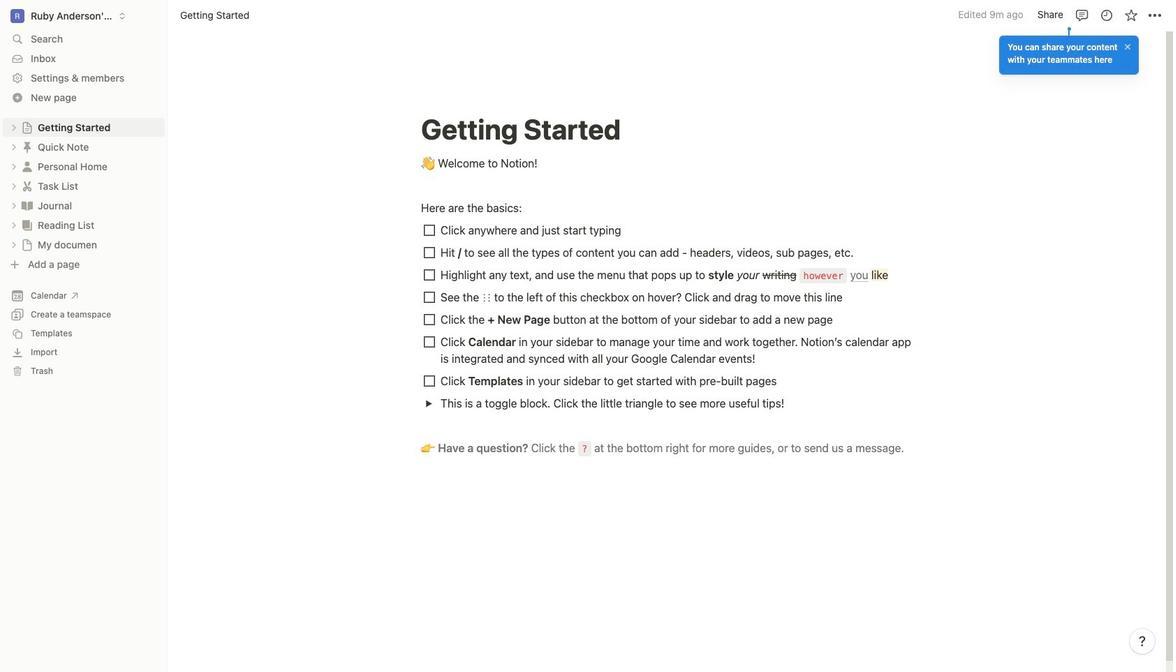 Task type: describe. For each thing, give the bounding box(es) containing it.
comments image
[[1075, 8, 1089, 22]]

3 open image from the top
[[10, 202, 18, 210]]

1 open image from the top
[[10, 123, 18, 132]]

favorite image
[[1124, 8, 1138, 22]]



Task type: vqa. For each thing, say whether or not it's contained in the screenshot.
1st group from the bottom
no



Task type: locate. For each thing, give the bounding box(es) containing it.
👋 image
[[421, 154, 435, 172]]

change page icon image
[[21, 121, 34, 134], [20, 140, 34, 154], [20, 160, 34, 174], [20, 179, 34, 193], [20, 199, 34, 213], [20, 218, 34, 232], [21, 239, 34, 251]]

open image
[[10, 123, 18, 132], [10, 182, 18, 190], [10, 202, 18, 210], [10, 241, 18, 249]]

👉 image
[[421, 439, 435, 457]]

2 open image from the top
[[10, 182, 18, 190]]

4 open image from the top
[[10, 241, 18, 249]]

updates image
[[1100, 8, 1114, 22]]

open image
[[10, 143, 18, 151], [10, 162, 18, 171], [10, 221, 18, 229], [425, 400, 433, 408]]



